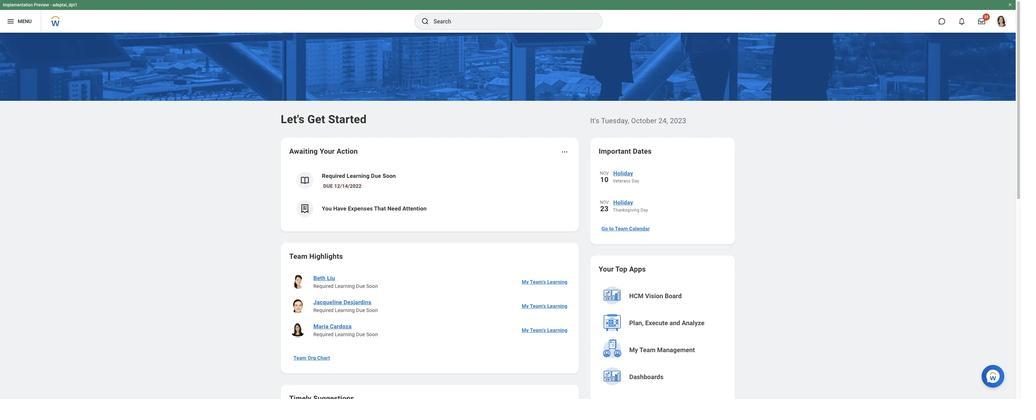Task type: describe. For each thing, give the bounding box(es) containing it.
menu banner
[[0, 0, 1016, 33]]

required for maria
[[314, 332, 334, 337]]

23
[[600, 205, 609, 213]]

inbox large image
[[979, 18, 986, 25]]

team's for desjardins
[[530, 303, 546, 309]]

jacqueline
[[314, 299, 342, 306]]

team left org
[[294, 355, 306, 361]]

beth liu button
[[311, 274, 338, 283]]

let's get started main content
[[0, 33, 1016, 399]]

beth liu required learning due soon
[[314, 275, 378, 289]]

12/14/2022
[[334, 183, 362, 189]]

soon for liu
[[366, 283, 378, 289]]

justify image
[[6, 17, 15, 26]]

nov 10
[[600, 171, 609, 184]]

attention
[[403, 205, 427, 212]]

search image
[[421, 17, 429, 26]]

go
[[602, 226, 608, 231]]

highlights
[[309, 252, 343, 261]]

important dates
[[599, 147, 652, 156]]

have
[[333, 205, 347, 212]]

implementation preview -   adeptai_dpt1
[[3, 2, 77, 7]]

my team's learning for cardoza
[[522, 327, 568, 333]]

you
[[322, 205, 332, 212]]

my team management
[[629, 346, 695, 354]]

dashboard expenses image
[[300, 203, 310, 214]]

maria cardoza required learning due soon
[[314, 323, 378, 337]]

team's for liu
[[530, 279, 546, 285]]

jacqueline desjardins required learning due soon
[[314, 299, 378, 313]]

my inside button
[[629, 346, 638, 354]]

33
[[985, 15, 989, 19]]

awaiting
[[289, 147, 318, 156]]

you have expenses that need attention button
[[289, 195, 571, 223]]

my team's learning button for cardoza
[[519, 323, 571, 337]]

org
[[308, 355, 316, 361]]

hcm vision board button
[[600, 283, 727, 309]]

due for jacqueline desjardins
[[356, 307, 365, 313]]

my team's learning for liu
[[522, 279, 568, 285]]

and
[[670, 319, 680, 327]]

33 button
[[974, 13, 990, 29]]

it's
[[590, 116, 600, 125]]

maria
[[314, 323, 329, 330]]

1 horizontal spatial your
[[599, 265, 614, 273]]

notifications large image
[[959, 18, 966, 25]]

important dates element
[[599, 165, 727, 220]]

beth
[[314, 275, 326, 282]]

need
[[388, 205, 401, 212]]

cardoza
[[330, 323, 352, 330]]

important
[[599, 147, 631, 156]]

my for maria cardoza
[[522, 327, 529, 333]]

due left 12/14/2022
[[323, 183, 333, 189]]

dates
[[633, 147, 652, 156]]

my team management button
[[600, 337, 727, 363]]

your top apps
[[599, 265, 646, 273]]

tuesday,
[[601, 116, 629, 125]]

soon for cardoza
[[366, 332, 378, 337]]

required for beth
[[314, 283, 334, 289]]

team right the 'to'
[[615, 226, 628, 231]]

required learning due soon
[[322, 173, 396, 179]]

dashboards button
[[600, 364, 727, 390]]

you have expenses that need attention
[[322, 205, 427, 212]]

that
[[374, 205, 386, 212]]

hcm
[[629, 292, 644, 300]]

holiday for 10
[[614, 170, 633, 177]]

10
[[600, 175, 609, 184]]

soon for desjardins
[[366, 307, 378, 313]]

plan, execute and analyze button
[[600, 310, 727, 336]]

it's tuesday, october 24, 2023
[[590, 116, 687, 125]]

action
[[337, 147, 358, 156]]

my for beth liu
[[522, 279, 529, 285]]

profile logan mcneil image
[[996, 16, 1008, 28]]

required for jacqueline
[[314, 307, 334, 313]]

holiday thanksgiving day
[[613, 199, 648, 213]]

go to team calendar button
[[599, 222, 653, 236]]

expenses
[[348, 205, 373, 212]]

team inside button
[[640, 346, 656, 354]]

let's
[[281, 113, 305, 126]]

let's get started
[[281, 113, 367, 126]]

veterans
[[613, 179, 631, 184]]

0 vertical spatial your
[[320, 147, 335, 156]]

holiday for 23
[[614, 199, 633, 206]]

team org chart
[[294, 355, 330, 361]]

management
[[657, 346, 695, 354]]



Task type: locate. For each thing, give the bounding box(es) containing it.
1 vertical spatial my team's learning button
[[519, 299, 571, 313]]

menu button
[[0, 10, 41, 33]]

required inside jacqueline desjardins required learning due soon
[[314, 307, 334, 313]]

soon inside jacqueline desjardins required learning due soon
[[366, 307, 378, 313]]

1 vertical spatial holiday
[[614, 199, 633, 206]]

due inside 'beth liu required learning due soon'
[[356, 283, 365, 289]]

required inside 'beth liu required learning due soon'
[[314, 283, 334, 289]]

maria cardoza button
[[311, 322, 355, 331]]

holiday button for 23
[[613, 198, 727, 207]]

3 my team's learning from the top
[[522, 327, 568, 333]]

2 team's from the top
[[530, 303, 546, 309]]

required
[[322, 173, 345, 179], [314, 283, 334, 289], [314, 307, 334, 313], [314, 332, 334, 337]]

thanksgiving
[[613, 208, 640, 213]]

2023
[[670, 116, 687, 125]]

soon inside maria cardoza required learning due soon
[[366, 332, 378, 337]]

apps
[[629, 265, 646, 273]]

team org chart button
[[291, 351, 333, 365]]

required up due 12/14/2022
[[322, 173, 345, 179]]

vision
[[645, 292, 663, 300]]

your left top
[[599, 265, 614, 273]]

my team's learning button for liu
[[519, 275, 571, 289]]

liu
[[327, 275, 335, 282]]

holiday button
[[613, 169, 727, 178], [613, 198, 727, 207]]

required down jacqueline
[[314, 307, 334, 313]]

0 vertical spatial nov
[[600, 171, 609, 176]]

chart
[[317, 355, 330, 361]]

1 holiday from the top
[[614, 170, 633, 177]]

due for beth liu
[[356, 283, 365, 289]]

day right veterans
[[632, 179, 639, 184]]

day right thanksgiving
[[641, 208, 648, 213]]

2 my team's learning from the top
[[522, 303, 568, 309]]

1 my team's learning from the top
[[522, 279, 568, 285]]

0 vertical spatial team's
[[530, 279, 546, 285]]

awaiting your action
[[289, 147, 358, 156]]

hcm vision board
[[629, 292, 682, 300]]

holiday
[[614, 170, 633, 177], [614, 199, 633, 206]]

implementation
[[3, 2, 33, 7]]

close environment banner image
[[1008, 2, 1013, 7]]

my team's learning button
[[519, 275, 571, 289], [519, 299, 571, 313], [519, 323, 571, 337]]

team's
[[530, 279, 546, 285], [530, 303, 546, 309], [530, 327, 546, 333]]

1 horizontal spatial day
[[641, 208, 648, 213]]

started
[[328, 113, 367, 126]]

1 vertical spatial holiday button
[[613, 198, 727, 207]]

jacqueline desjardins button
[[311, 298, 374, 307]]

0 vertical spatial day
[[632, 179, 639, 184]]

menu
[[18, 18, 32, 24]]

team highlights
[[289, 252, 343, 261]]

3 my team's learning button from the top
[[519, 323, 571, 337]]

my
[[522, 279, 529, 285], [522, 303, 529, 309], [522, 327, 529, 333], [629, 346, 638, 354]]

due for maria cardoza
[[356, 332, 365, 337]]

required down beth liu button
[[314, 283, 334, 289]]

1 vertical spatial team's
[[530, 303, 546, 309]]

soon inside awaiting your action list
[[383, 173, 396, 179]]

go to team calendar
[[602, 226, 650, 231]]

desjardins
[[344, 299, 372, 306]]

learning inside maria cardoza required learning due soon
[[335, 332, 355, 337]]

-
[[50, 2, 52, 7]]

2 vertical spatial team's
[[530, 327, 546, 333]]

0 vertical spatial holiday button
[[613, 169, 727, 178]]

2 vertical spatial my team's learning
[[522, 327, 568, 333]]

required inside awaiting your action list
[[322, 173, 345, 179]]

learning
[[347, 173, 370, 179], [547, 279, 568, 285], [335, 283, 355, 289], [547, 303, 568, 309], [335, 307, 355, 313], [547, 327, 568, 333], [335, 332, 355, 337]]

3 team's from the top
[[530, 327, 546, 333]]

execute
[[645, 319, 668, 327]]

due up you have expenses that need attention
[[371, 173, 381, 179]]

october
[[631, 116, 657, 125]]

top
[[616, 265, 628, 273]]

due
[[371, 173, 381, 179], [323, 183, 333, 189], [356, 283, 365, 289], [356, 307, 365, 313], [356, 332, 365, 337]]

plan,
[[629, 319, 644, 327]]

day inside holiday veterans day
[[632, 179, 639, 184]]

holiday veterans day
[[613, 170, 639, 184]]

related actions image
[[561, 148, 568, 156]]

due up desjardins
[[356, 283, 365, 289]]

nov
[[600, 171, 609, 176], [600, 200, 609, 205]]

my team's learning for desjardins
[[522, 303, 568, 309]]

required inside maria cardoza required learning due soon
[[314, 332, 334, 337]]

learning inside awaiting your action list
[[347, 173, 370, 179]]

dashboards
[[629, 373, 664, 381]]

team highlights list
[[289, 270, 571, 342]]

calendar
[[629, 226, 650, 231]]

2 nov from the top
[[600, 200, 609, 205]]

2 vertical spatial my team's learning button
[[519, 323, 571, 337]]

your left 'action' on the top left of page
[[320, 147, 335, 156]]

day for 10
[[632, 179, 639, 184]]

0 vertical spatial my team's learning button
[[519, 275, 571, 289]]

2 holiday from the top
[[614, 199, 633, 206]]

due 12/14/2022
[[323, 183, 362, 189]]

day
[[632, 179, 639, 184], [641, 208, 648, 213]]

team
[[615, 226, 628, 231], [289, 252, 308, 261], [640, 346, 656, 354], [294, 355, 306, 361]]

due down desjardins
[[356, 307, 365, 313]]

nov left holiday veterans day
[[600, 171, 609, 176]]

plan, execute and analyze
[[629, 319, 705, 327]]

1 vertical spatial your
[[599, 265, 614, 273]]

nov for 23
[[600, 200, 609, 205]]

nov 23
[[600, 200, 609, 213]]

0 vertical spatial holiday
[[614, 170, 633, 177]]

preview
[[34, 2, 49, 7]]

my team's learning
[[522, 279, 568, 285], [522, 303, 568, 309], [522, 327, 568, 333]]

0 vertical spatial my team's learning
[[522, 279, 568, 285]]

1 vertical spatial nov
[[600, 200, 609, 205]]

day inside holiday thanksgiving day
[[641, 208, 648, 213]]

holiday button for 10
[[613, 169, 727, 178]]

1 nov from the top
[[600, 171, 609, 176]]

0 horizontal spatial your
[[320, 147, 335, 156]]

0 horizontal spatial day
[[632, 179, 639, 184]]

adeptai_dpt1
[[53, 2, 77, 7]]

day for 23
[[641, 208, 648, 213]]

holiday inside holiday thanksgiving day
[[614, 199, 633, 206]]

holiday inside holiday veterans day
[[614, 170, 633, 177]]

2 my team's learning button from the top
[[519, 299, 571, 313]]

soon inside 'beth liu required learning due soon'
[[366, 283, 378, 289]]

nov down the 10
[[600, 200, 609, 205]]

due down jacqueline desjardins required learning due soon
[[356, 332, 365, 337]]

get
[[307, 113, 325, 126]]

learning inside jacqueline desjardins required learning due soon
[[335, 307, 355, 313]]

my team's learning button for desjardins
[[519, 299, 571, 313]]

Search Workday  search field
[[434, 13, 588, 29]]

awaiting your action list
[[289, 166, 571, 223]]

24,
[[659, 116, 668, 125]]

your
[[320, 147, 335, 156], [599, 265, 614, 273]]

1 team's from the top
[[530, 279, 546, 285]]

team left highlights on the left bottom
[[289, 252, 308, 261]]

board
[[665, 292, 682, 300]]

my for jacqueline desjardins
[[522, 303, 529, 309]]

analyze
[[682, 319, 705, 327]]

1 vertical spatial my team's learning
[[522, 303, 568, 309]]

team up dashboards
[[640, 346, 656, 354]]

to
[[609, 226, 614, 231]]

due inside maria cardoza required learning due soon
[[356, 332, 365, 337]]

holiday up veterans
[[614, 170, 633, 177]]

soon
[[383, 173, 396, 179], [366, 283, 378, 289], [366, 307, 378, 313], [366, 332, 378, 337]]

required down maria
[[314, 332, 334, 337]]

nov for 10
[[600, 171, 609, 176]]

due inside jacqueline desjardins required learning due soon
[[356, 307, 365, 313]]

holiday up thanksgiving
[[614, 199, 633, 206]]

team's for cardoza
[[530, 327, 546, 333]]

1 holiday button from the top
[[613, 169, 727, 178]]

1 my team's learning button from the top
[[519, 275, 571, 289]]

1 vertical spatial day
[[641, 208, 648, 213]]

book open image
[[300, 175, 310, 186]]

learning inside 'beth liu required learning due soon'
[[335, 283, 355, 289]]

2 holiday button from the top
[[613, 198, 727, 207]]



Task type: vqa. For each thing, say whether or not it's contained in the screenshot.
ELECTRONIC
no



